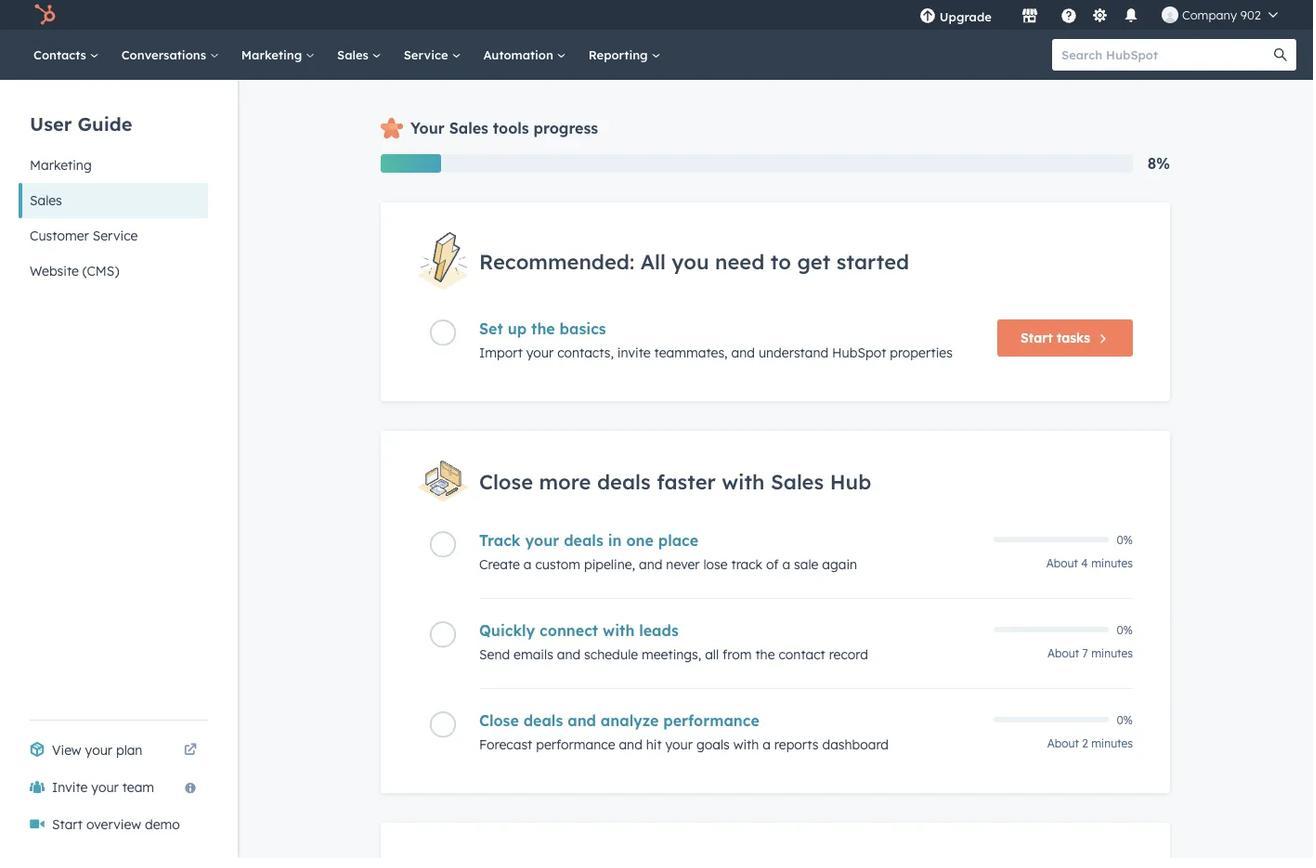 Task type: describe. For each thing, give the bounding box(es) containing it.
record
[[829, 647, 869, 663]]

marketplaces image
[[1022, 8, 1039, 25]]

your for plan
[[85, 742, 112, 759]]

team
[[122, 779, 154, 796]]

1 vertical spatial performance
[[536, 737, 615, 753]]

your for team
[[91, 779, 119, 796]]

connect
[[540, 622, 598, 640]]

a inside close deals and analyze performance forecast performance and hit your goals with a reports dashboard
[[763, 737, 771, 753]]

start for start overview demo
[[52, 817, 83, 833]]

search image
[[1275, 48, 1288, 61]]

analyze
[[601, 712, 659, 730]]

about 7 minutes
[[1048, 647, 1133, 661]]

started
[[837, 248, 910, 274]]

overview
[[86, 817, 141, 833]]

invite your team
[[52, 779, 154, 796]]

sales button
[[19, 183, 208, 218]]

of
[[767, 557, 779, 573]]

contacts,
[[558, 345, 614, 361]]

quickly connect with leads button
[[479, 622, 983, 640]]

2
[[1083, 737, 1089, 751]]

settings link
[[1089, 5, 1112, 25]]

quickly connect with leads send emails and schedule meetings, all from the contact record
[[479, 622, 869, 663]]

about for quickly connect with leads
[[1048, 647, 1080, 661]]

all
[[641, 248, 666, 274]]

902
[[1241, 7, 1262, 22]]

0 vertical spatial with
[[722, 469, 765, 494]]

goals
[[697, 737, 730, 753]]

minutes for quickly connect with leads
[[1092, 647, 1133, 661]]

and inside set up the basics import your contacts, invite teammates, and understand hubspot properties
[[732, 345, 755, 361]]

service inside customer service button
[[93, 228, 138, 244]]

4
[[1082, 557, 1089, 570]]

(cms)
[[82, 263, 119, 279]]

recommended:
[[479, 248, 635, 274]]

about for track your deals in one place
[[1047, 557, 1079, 570]]

0 horizontal spatial a
[[524, 557, 532, 573]]

start tasks
[[1021, 330, 1091, 346]]

get
[[797, 248, 831, 274]]

tools
[[493, 119, 529, 137]]

customer service
[[30, 228, 138, 244]]

meetings,
[[642, 647, 702, 663]]

website (cms)
[[30, 263, 119, 279]]

company
[[1183, 7, 1238, 22]]

2 horizontal spatial a
[[783, 557, 791, 573]]

hubspot
[[832, 345, 887, 361]]

reporting link
[[578, 30, 672, 80]]

basics
[[560, 320, 606, 338]]

need
[[715, 248, 765, 274]]

track your deals in one place button
[[479, 531, 983, 550]]

and inside track your deals in one place create a custom pipeline, and never lose track of a sale again
[[639, 557, 663, 573]]

teammates,
[[655, 345, 728, 361]]

your
[[411, 119, 445, 137]]

forecast
[[479, 737, 533, 753]]

start overview demo link
[[19, 806, 208, 844]]

with inside the quickly connect with leads send emails and schedule meetings, all from the contact record
[[603, 622, 635, 640]]

in
[[608, 531, 622, 550]]

7
[[1083, 647, 1089, 661]]

pipeline,
[[584, 557, 636, 573]]

automation
[[483, 47, 557, 62]]

marketing link
[[230, 30, 326, 80]]

8%
[[1148, 154, 1171, 173]]

and inside the quickly connect with leads send emails and schedule meetings, all from the contact record
[[557, 647, 581, 663]]

view your plan
[[52, 742, 143, 759]]

understand
[[759, 345, 829, 361]]

0% for close deals and analyze performance
[[1117, 713, 1133, 727]]

website
[[30, 263, 79, 279]]

track
[[732, 557, 763, 573]]

deals for more
[[597, 469, 651, 494]]

set
[[479, 320, 503, 338]]

with inside close deals and analyze performance forecast performance and hit your goals with a reports dashboard
[[734, 737, 759, 753]]

help button
[[1053, 0, 1085, 30]]

faster
[[657, 469, 716, 494]]

send
[[479, 647, 510, 663]]

user guide
[[30, 112, 132, 135]]

properties
[[890, 345, 953, 361]]

import
[[479, 345, 523, 361]]

hubspot image
[[33, 4, 56, 26]]

hubspot link
[[22, 4, 70, 26]]

demo
[[145, 817, 180, 833]]

upgrade image
[[920, 8, 936, 25]]

one
[[627, 531, 654, 550]]

customer
[[30, 228, 89, 244]]

sales right marketing link
[[337, 47, 372, 62]]



Task type: vqa. For each thing, say whether or not it's contained in the screenshot.
leftmost the
yes



Task type: locate. For each thing, give the bounding box(es) containing it.
with down the close deals and analyze performance button in the bottom of the page
[[734, 737, 759, 753]]

link opens in a new window image
[[184, 744, 197, 757]]

the inside the quickly connect with leads send emails and schedule meetings, all from the contact record
[[756, 647, 775, 663]]

notifications image
[[1123, 8, 1140, 25]]

deals for your
[[564, 531, 604, 550]]

1 vertical spatial start
[[52, 817, 83, 833]]

deals right more
[[597, 469, 651, 494]]

start tasks button
[[998, 320, 1133, 357]]

quickly
[[479, 622, 535, 640]]

0 vertical spatial performance
[[664, 712, 760, 730]]

your for deals
[[525, 531, 560, 550]]

the right up
[[531, 320, 555, 338]]

view your plan link
[[19, 732, 208, 769]]

marketing down user
[[30, 157, 92, 173]]

0% up about 4 minutes
[[1117, 533, 1133, 547]]

marketing
[[241, 47, 306, 62], [30, 157, 92, 173]]

emails
[[514, 647, 554, 663]]

notifications button
[[1116, 0, 1147, 30]]

marketing left sales link
[[241, 47, 306, 62]]

close left more
[[479, 469, 533, 494]]

2 0% from the top
[[1117, 623, 1133, 637]]

place
[[658, 531, 699, 550]]

close inside close deals and analyze performance forecast performance and hit your goals with a reports dashboard
[[479, 712, 519, 730]]

hit
[[646, 737, 662, 753]]

about left 2
[[1048, 737, 1079, 751]]

sales link
[[326, 30, 393, 80]]

more
[[539, 469, 591, 494]]

upgrade
[[940, 9, 992, 24]]

to
[[771, 248, 791, 274]]

track your deals in one place create a custom pipeline, and never lose track of a sale again
[[479, 531, 858, 573]]

from
[[723, 647, 752, 663]]

sales up customer
[[30, 192, 62, 209]]

about left 7
[[1048, 647, 1080, 661]]

2 close from the top
[[479, 712, 519, 730]]

minutes
[[1092, 557, 1133, 570], [1092, 647, 1133, 661], [1092, 737, 1133, 751]]

conversations
[[121, 47, 210, 62]]

lose
[[704, 557, 728, 573]]

your inside button
[[91, 779, 119, 796]]

up
[[508, 320, 527, 338]]

service link
[[393, 30, 472, 80]]

1 close from the top
[[479, 469, 533, 494]]

about 4 minutes
[[1047, 557, 1133, 570]]

help image
[[1061, 8, 1078, 25]]

view
[[52, 742, 81, 759]]

sales right the your
[[449, 119, 489, 137]]

contact
[[779, 647, 826, 663]]

a right of
[[783, 557, 791, 573]]

0 vertical spatial start
[[1021, 330, 1053, 346]]

and left analyze
[[568, 712, 596, 730]]

website (cms) button
[[19, 254, 208, 289]]

sales inside button
[[30, 192, 62, 209]]

1 0% from the top
[[1117, 533, 1133, 547]]

your left 'team'
[[91, 779, 119, 796]]

close more deals faster with sales hub
[[479, 469, 872, 494]]

0 vertical spatial 0%
[[1117, 533, 1133, 547]]

again
[[822, 557, 858, 573]]

performance up goals at the bottom of the page
[[664, 712, 760, 730]]

your sales tools progress progress bar
[[381, 154, 441, 173]]

performance down analyze
[[536, 737, 615, 753]]

sales
[[337, 47, 372, 62], [449, 119, 489, 137], [30, 192, 62, 209], [771, 469, 824, 494]]

1 vertical spatial 0%
[[1117, 623, 1133, 637]]

custom
[[536, 557, 581, 573]]

automation link
[[472, 30, 578, 80]]

with right faster
[[722, 469, 765, 494]]

deals
[[597, 469, 651, 494], [564, 531, 604, 550], [524, 712, 563, 730]]

start for start tasks
[[1021, 330, 1053, 346]]

close for close more deals faster with sales hub
[[479, 469, 533, 494]]

minutes for track your deals in one place
[[1092, 557, 1133, 570]]

close for close deals and analyze performance forecast performance and hit your goals with a reports dashboard
[[479, 712, 519, 730]]

minutes right the 4
[[1092, 557, 1133, 570]]

and down one
[[639, 557, 663, 573]]

1 vertical spatial marketing
[[30, 157, 92, 173]]

progress
[[534, 119, 598, 137]]

service right sales link
[[404, 47, 452, 62]]

service
[[404, 47, 452, 62], [93, 228, 138, 244]]

about
[[1047, 557, 1079, 570], [1048, 647, 1080, 661], [1048, 737, 1079, 751]]

invite
[[52, 779, 88, 796]]

0% up about 7 minutes
[[1117, 623, 1133, 637]]

your
[[527, 345, 554, 361], [525, 531, 560, 550], [666, 737, 693, 753], [85, 742, 112, 759], [91, 779, 119, 796]]

1 vertical spatial with
[[603, 622, 635, 640]]

0 vertical spatial close
[[479, 469, 533, 494]]

1 vertical spatial about
[[1048, 647, 1080, 661]]

user guide views element
[[19, 80, 208, 289]]

2 vertical spatial with
[[734, 737, 759, 753]]

0 horizontal spatial marketing
[[30, 157, 92, 173]]

close
[[479, 469, 533, 494], [479, 712, 519, 730]]

your left plan
[[85, 742, 112, 759]]

dashboard
[[823, 737, 889, 753]]

0 vertical spatial deals
[[597, 469, 651, 494]]

schedule
[[584, 647, 638, 663]]

start overview demo
[[52, 817, 180, 833]]

0%
[[1117, 533, 1133, 547], [1117, 623, 1133, 637], [1117, 713, 1133, 727]]

0 vertical spatial about
[[1047, 557, 1079, 570]]

company 902 button
[[1151, 0, 1290, 30]]

and down set up the basics button
[[732, 345, 755, 361]]

0 vertical spatial marketing
[[241, 47, 306, 62]]

settings image
[[1092, 8, 1109, 25]]

your up custom
[[525, 531, 560, 550]]

all
[[705, 647, 719, 663]]

0% up about 2 minutes
[[1117, 713, 1133, 727]]

0 horizontal spatial performance
[[536, 737, 615, 753]]

1 horizontal spatial a
[[763, 737, 771, 753]]

deals inside track your deals in one place create a custom pipeline, and never lose track of a sale again
[[564, 531, 604, 550]]

1 vertical spatial service
[[93, 228, 138, 244]]

a left 'reports'
[[763, 737, 771, 753]]

your inside set up the basics import your contacts, invite teammates, and understand hubspot properties
[[527, 345, 554, 361]]

2 minutes from the top
[[1092, 647, 1133, 661]]

minutes right 2
[[1092, 737, 1133, 751]]

1 horizontal spatial marketing
[[241, 47, 306, 62]]

marketplaces button
[[1011, 0, 1050, 30]]

customer service button
[[19, 218, 208, 254]]

deals inside close deals and analyze performance forecast performance and hit your goals with a reports dashboard
[[524, 712, 563, 730]]

never
[[666, 557, 700, 573]]

start left tasks
[[1021, 330, 1053, 346]]

mateo roberts image
[[1162, 7, 1179, 23]]

deals up forecast
[[524, 712, 563, 730]]

your inside track your deals in one place create a custom pipeline, and never lose track of a sale again
[[525, 531, 560, 550]]

Search HubSpot search field
[[1053, 39, 1280, 71]]

and down connect
[[557, 647, 581, 663]]

0 horizontal spatial the
[[531, 320, 555, 338]]

minutes for close deals and analyze performance
[[1092, 737, 1133, 751]]

deals left the in
[[564, 531, 604, 550]]

1 horizontal spatial start
[[1021, 330, 1053, 346]]

reports
[[775, 737, 819, 753]]

reporting
[[589, 47, 652, 62]]

start inside "link"
[[52, 817, 83, 833]]

1 vertical spatial minutes
[[1092, 647, 1133, 661]]

contacts link
[[22, 30, 110, 80]]

plan
[[116, 742, 143, 759]]

with up schedule
[[603, 622, 635, 640]]

marketing button
[[19, 148, 208, 183]]

sales left hub
[[771, 469, 824, 494]]

your inside close deals and analyze performance forecast performance and hit your goals with a reports dashboard
[[666, 737, 693, 753]]

2 vertical spatial deals
[[524, 712, 563, 730]]

about for close deals and analyze performance
[[1048, 737, 1079, 751]]

track
[[479, 531, 521, 550]]

1 minutes from the top
[[1092, 557, 1133, 570]]

and left hit
[[619, 737, 643, 753]]

link opens in a new window image
[[184, 740, 197, 762]]

0 vertical spatial service
[[404, 47, 452, 62]]

the right from
[[756, 647, 775, 663]]

start
[[1021, 330, 1053, 346], [52, 817, 83, 833]]

0 vertical spatial minutes
[[1092, 557, 1133, 570]]

invite
[[618, 345, 651, 361]]

with
[[722, 469, 765, 494], [603, 622, 635, 640], [734, 737, 759, 753]]

close up forecast
[[479, 712, 519, 730]]

start down invite
[[52, 817, 83, 833]]

a right create
[[524, 557, 532, 573]]

your down up
[[527, 345, 554, 361]]

you
[[672, 248, 709, 274]]

2 vertical spatial 0%
[[1117, 713, 1133, 727]]

1 horizontal spatial the
[[756, 647, 775, 663]]

1 vertical spatial close
[[479, 712, 519, 730]]

0 horizontal spatial start
[[52, 817, 83, 833]]

menu containing company 902
[[907, 0, 1291, 30]]

2 vertical spatial minutes
[[1092, 737, 1133, 751]]

tasks
[[1057, 330, 1091, 346]]

start inside button
[[1021, 330, 1053, 346]]

2 vertical spatial about
[[1048, 737, 1079, 751]]

set up the basics import your contacts, invite teammates, and understand hubspot properties
[[479, 320, 953, 361]]

0% for track your deals in one place
[[1117, 533, 1133, 547]]

about left the 4
[[1047, 557, 1079, 570]]

recommended: all you need to get started
[[479, 248, 910, 274]]

create
[[479, 557, 520, 573]]

service inside service link
[[404, 47, 452, 62]]

1 vertical spatial deals
[[564, 531, 604, 550]]

the inside set up the basics import your contacts, invite teammates, and understand hubspot properties
[[531, 320, 555, 338]]

the
[[531, 320, 555, 338], [756, 647, 775, 663]]

1 horizontal spatial performance
[[664, 712, 760, 730]]

3 0% from the top
[[1117, 713, 1133, 727]]

0 vertical spatial the
[[531, 320, 555, 338]]

marketing inside marketing link
[[241, 47, 306, 62]]

your right hit
[[666, 737, 693, 753]]

close deals and analyze performance forecast performance and hit your goals with a reports dashboard
[[479, 712, 889, 753]]

your sales tools progress
[[411, 119, 598, 137]]

performance
[[664, 712, 760, 730], [536, 737, 615, 753]]

user
[[30, 112, 72, 135]]

sale
[[794, 557, 819, 573]]

menu
[[907, 0, 1291, 30]]

1 horizontal spatial service
[[404, 47, 452, 62]]

1 vertical spatial the
[[756, 647, 775, 663]]

0% for quickly connect with leads
[[1117, 623, 1133, 637]]

invite your team button
[[19, 769, 208, 806]]

and
[[732, 345, 755, 361], [639, 557, 663, 573], [557, 647, 581, 663], [568, 712, 596, 730], [619, 737, 643, 753]]

company 902
[[1183, 7, 1262, 22]]

3 minutes from the top
[[1092, 737, 1133, 751]]

minutes right 7
[[1092, 647, 1133, 661]]

service down sales button
[[93, 228, 138, 244]]

set up the basics button
[[479, 320, 983, 338]]

marketing inside marketing button
[[30, 157, 92, 173]]

conversations link
[[110, 30, 230, 80]]

close deals and analyze performance button
[[479, 712, 983, 730]]

0 horizontal spatial service
[[93, 228, 138, 244]]



